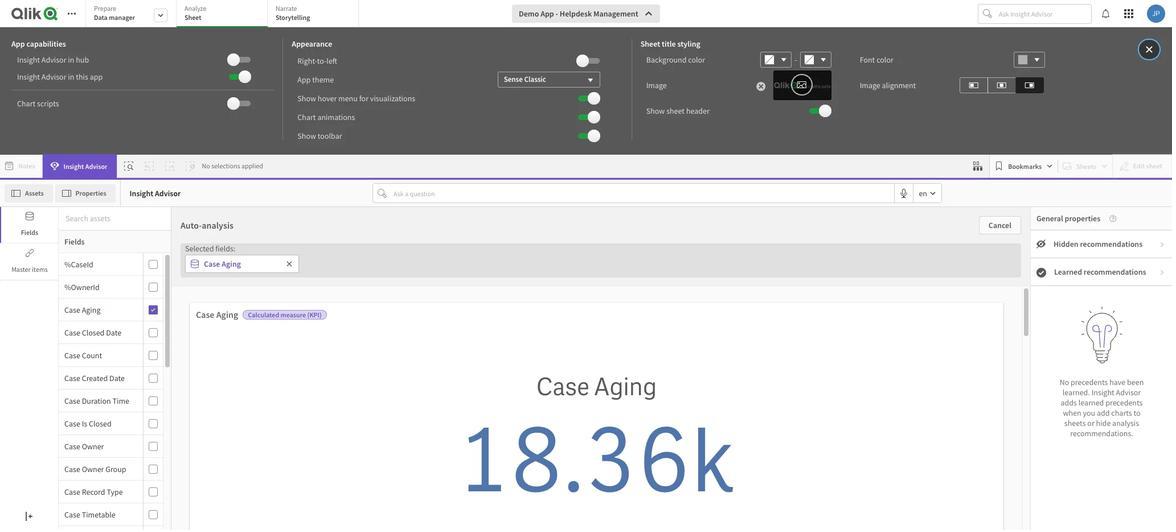 Task type: vqa. For each thing, say whether or not it's contained in the screenshot.


Task type: describe. For each thing, give the bounding box(es) containing it.
narrate
[[276, 4, 297, 13]]

hover
[[318, 93, 337, 103]]

properties button
[[55, 184, 115, 202]]

to
[[1134, 408, 1141, 418]]

duration inside open cases vs duration * bubble size represents number of high priority open cases
[[67, 262, 104, 274]]

left
[[327, 56, 337, 66]]

font color
[[860, 55, 894, 65]]

1 vertical spatial insight advisor
[[130, 188, 181, 199]]

priority for 203
[[936, 202, 988, 223]]

smart search image
[[124, 162, 134, 171]]

learned
[[1054, 267, 1082, 277]]

open for open cases vs duration * bubble size represents number of high priority open cases
[[6, 262, 28, 274]]

cases
[[205, 274, 226, 285]]

priority for 72
[[165, 202, 217, 223]]

timetable
[[82, 510, 116, 520]]

duration inside menu item
[[82, 396, 111, 406]]

(kpi)
[[307, 311, 322, 320]]

case is closed menu item
[[59, 413, 163, 436]]

color for background color
[[688, 55, 705, 65]]

open cases vs duration * bubble size represents number of high priority open cases
[[6, 262, 226, 285]]

background
[[646, 55, 687, 65]]

applied
[[241, 162, 263, 170]]

advisor up 'high'
[[155, 188, 181, 199]]

align left image
[[969, 78, 978, 92]]

scripts
[[37, 99, 59, 109]]

learned
[[1079, 398, 1104, 408]]

case closed date menu item
[[59, 322, 163, 345]]

font
[[860, 55, 875, 65]]

cancel
[[989, 220, 1012, 231]]

sense classic button
[[498, 71, 600, 87]]

adds
[[1061, 398, 1077, 408]]

case duration time menu item
[[59, 390, 163, 413]]

show hover menu for visualizations
[[298, 93, 415, 103]]

you
[[1083, 408, 1095, 418]]

case record type button
[[59, 487, 141, 498]]

show for show hover menu for visualizations
[[298, 93, 316, 103]]

case count menu item
[[59, 345, 163, 367]]

animations
[[317, 112, 355, 122]]

no precedents have been learned. insight advisor adds learned precedents when you add charts to sheets or hide analysis recommendations.
[[1060, 377, 1144, 439]]

72
[[180, 223, 212, 257]]

chart for chart animations
[[298, 112, 316, 122]]

in for this
[[68, 72, 74, 82]]

owner for case owner
[[82, 442, 104, 452]]

sheet
[[666, 106, 685, 116]]

case owner menu item
[[59, 436, 163, 459]]

case is closed button
[[59, 419, 141, 429]]

recommendations for hidden recommendations
[[1080, 239, 1143, 249]]

view disabled image
[[1037, 240, 1046, 249]]

case for the case record type menu item
[[64, 487, 80, 498]]

hidden
[[1054, 239, 1079, 249]]

app capabilities
[[11, 39, 66, 49]]

hidden recommendations
[[1054, 239, 1143, 249]]

aging inside case aging 18.36k
[[594, 371, 657, 403]]

learned.
[[1063, 388, 1090, 398]]

learned recommendations
[[1054, 267, 1146, 277]]

case owner group menu item
[[59, 459, 163, 481]]

0 vertical spatial analysis
[[202, 220, 234, 231]]

selections tool image
[[974, 162, 983, 171]]

show for show toolbar
[[298, 131, 316, 141]]

case for case closed date menu item in the left bottom of the page
[[64, 328, 80, 338]]

open for open & resolved cases over time
[[6, 444, 28, 456]]

high priority cases 72
[[129, 202, 263, 257]]

over
[[104, 444, 124, 456]]

size
[[39, 274, 53, 285]]

insight advisor inside dropdown button
[[64, 162, 107, 171]]

classic
[[524, 74, 546, 84]]

properties
[[76, 189, 106, 197]]

case for case created date menu item
[[64, 373, 80, 384]]

recommendations.
[[1070, 429, 1133, 439]]

%caseid button
[[59, 259, 141, 270]]

type
[[107, 487, 123, 498]]

visualizations
[[370, 93, 415, 103]]

styling
[[678, 39, 700, 49]]

small image for learned recommendations
[[1159, 269, 1166, 276]]

bookmarks button
[[992, 157, 1055, 175]]

case aging down cases
[[196, 309, 238, 321]]

insight up chart scripts at the left
[[17, 72, 40, 82]]

count
[[82, 351, 102, 361]]

case owner button
[[59, 442, 141, 452]]

- inside demo app - helpdesk management button
[[556, 9, 558, 19]]

1 vertical spatial closed
[[89, 419, 111, 429]]

analyze sheet
[[185, 4, 206, 22]]

selected fields:
[[185, 244, 235, 254]]

&
[[30, 444, 36, 456]]

cases for 203
[[991, 202, 1033, 223]]

no selections applied
[[202, 162, 263, 170]]

medium priority cases 142
[[503, 202, 661, 257]]

represents
[[55, 274, 95, 285]]

help image
[[1101, 215, 1117, 222]]

insight advisor button
[[42, 154, 117, 178]]

case for case owner menu item
[[64, 442, 80, 452]]

appearance
[[292, 39, 332, 49]]

18.36k application
[[0, 0, 1172, 531]]

properties
[[1065, 214, 1101, 224]]

case inside case aging 18.36k
[[536, 371, 589, 403]]

master items
[[11, 265, 48, 274]]

insight inside dropdown button
[[64, 162, 84, 171]]

142
[[558, 223, 605, 257]]

insight down app capabilities
[[17, 55, 40, 65]]

case for case is closed menu item
[[64, 419, 80, 429]]

insight up 'high'
[[130, 188, 153, 199]]

sheet title styling
[[641, 39, 700, 49]]

fields:
[[215, 244, 235, 254]]

insight advisor in hub
[[17, 55, 89, 65]]

align right image
[[1025, 78, 1034, 92]]

case for case owner group menu item
[[64, 464, 80, 475]]

show toolbar
[[298, 131, 342, 141]]

assets
[[25, 189, 44, 197]]

case record type
[[64, 487, 123, 498]]

right-to-left
[[298, 56, 337, 66]]

sheet inside the analyze sheet
[[185, 13, 201, 22]]

medium
[[503, 202, 560, 223]]

close app options image
[[1144, 43, 1155, 56]]

high
[[129, 202, 162, 223]]

alignment
[[882, 80, 916, 91]]

case aging 18.36k
[[456, 371, 737, 520]]

bubble
[[11, 274, 37, 285]]

capabilities
[[26, 39, 66, 49]]

align center image
[[997, 78, 1006, 92]]

have
[[1110, 377, 1126, 388]]

case timetable menu item
[[59, 504, 163, 527]]

%ownerid
[[64, 282, 100, 292]]

en
[[919, 188, 927, 199]]

case aging menu item
[[59, 299, 163, 322]]

case count button
[[59, 351, 141, 361]]

created
[[82, 373, 108, 384]]



Task type: locate. For each thing, give the bounding box(es) containing it.
case for case timetable menu item
[[64, 510, 80, 520]]

recommendations inside learned recommendations button
[[1084, 267, 1146, 277]]

0 vertical spatial open
[[6, 262, 28, 274]]

1 vertical spatial -
[[795, 55, 797, 65]]

no for no selections applied
[[202, 162, 210, 170]]

been
[[1127, 377, 1144, 388]]

background color
[[646, 55, 705, 65]]

in for hub
[[68, 55, 74, 65]]

show for show sheet header
[[646, 106, 665, 116]]

james peterson image
[[1147, 5, 1165, 23]]

18.36k
[[456, 403, 737, 520]]

case aging inside menu item
[[64, 305, 101, 315]]

analysis right hide
[[1112, 418, 1139, 429]]

1 horizontal spatial -
[[795, 55, 797, 65]]

small image inside learned recommendations button
[[1159, 269, 1166, 276]]

case inside case is closed menu item
[[64, 419, 80, 429]]

recommendations inside hidden recommendations button
[[1080, 239, 1143, 249]]

2 master items button from the left
[[1, 244, 58, 280]]

narrate storytelling
[[276, 4, 310, 22]]

case aging down %ownerid
[[64, 305, 101, 315]]

date inside menu item
[[106, 328, 121, 338]]

image alignment
[[860, 80, 916, 91]]

demo
[[519, 9, 539, 19]]

image down font
[[860, 80, 880, 91]]

hub
[[76, 55, 89, 65]]

0 vertical spatial app
[[541, 9, 554, 19]]

time down case created date menu item
[[112, 396, 129, 406]]

%caseid menu item
[[59, 253, 163, 276]]

1 horizontal spatial color
[[877, 55, 894, 65]]

case duration time
[[64, 396, 129, 406]]

show left sheet
[[646, 106, 665, 116]]

2 vertical spatial show
[[298, 131, 316, 141]]

recommendations for learned recommendations
[[1084, 267, 1146, 277]]

1 horizontal spatial app
[[298, 74, 311, 85]]

0 vertical spatial closed
[[82, 328, 104, 338]]

selections
[[211, 162, 240, 170]]

color for font color
[[877, 55, 894, 65]]

chart up 'show toolbar'
[[298, 112, 316, 122]]

1 vertical spatial time
[[125, 444, 146, 456]]

sheet down analyze on the left top
[[185, 13, 201, 22]]

auto-
[[181, 220, 202, 231]]

color
[[688, 55, 705, 65], [877, 55, 894, 65]]

0 horizontal spatial color
[[688, 55, 705, 65]]

closed
[[82, 328, 104, 338], [89, 419, 111, 429]]

2 in from the top
[[68, 72, 74, 82]]

learned recommendations button
[[1031, 259, 1172, 287]]

2 horizontal spatial priority
[[936, 202, 988, 223]]

3 priority from the left
[[936, 202, 988, 223]]

%caseid
[[64, 259, 93, 270]]

small image for hidden recommendations
[[1159, 242, 1166, 248]]

Ask a question text field
[[391, 184, 894, 203]]

advisor up properties at the top of the page
[[85, 162, 107, 171]]

open left items
[[6, 262, 28, 274]]

calculated
[[248, 311, 279, 320]]

1 vertical spatial precedents
[[1106, 398, 1143, 408]]

no left selections
[[202, 162, 210, 170]]

app left capabilities
[[11, 39, 25, 49]]

case created date
[[64, 373, 125, 384]]

cases inside open cases vs duration * bubble size represents number of high priority open cases
[[30, 262, 54, 274]]

chart for chart scripts
[[17, 99, 35, 109]]

case count
[[64, 351, 102, 361]]

cases inside low priority cases 203
[[991, 202, 1033, 223]]

0 vertical spatial date
[[106, 328, 121, 338]]

date down 'case aging' menu item
[[106, 328, 121, 338]]

priority inside low priority cases 203
[[936, 202, 988, 223]]

vs
[[56, 262, 65, 274]]

prepare
[[94, 4, 116, 13]]

duration up %ownerid
[[67, 262, 104, 274]]

case inside case timetable menu item
[[64, 510, 80, 520]]

- up select image
[[795, 55, 797, 65]]

in left hub
[[68, 55, 74, 65]]

no
[[202, 162, 210, 170], [1060, 377, 1069, 388]]

menu
[[59, 253, 171, 531]]

image for image alignment
[[860, 80, 880, 91]]

cases for 72
[[221, 202, 263, 223]]

fields up %caseid on the left
[[64, 237, 85, 247]]

assets button
[[5, 184, 53, 202]]

0 vertical spatial owner
[[82, 442, 104, 452]]

1 horizontal spatial chart
[[298, 112, 316, 122]]

this
[[76, 72, 88, 82]]

precedents down have
[[1106, 398, 1143, 408]]

%ownerid menu item
[[59, 276, 163, 299]]

advisor down the 'insight advisor in hub'
[[41, 72, 66, 82]]

app right demo at the top left of page
[[541, 9, 554, 19]]

-
[[556, 9, 558, 19], [795, 55, 797, 65]]

advisor up charts
[[1116, 388, 1141, 398]]

high
[[137, 274, 153, 285]]

manager
[[109, 13, 135, 22]]

toolbar
[[0, 0, 1172, 155]]

time inside menu item
[[112, 396, 129, 406]]

case inside case count menu item
[[64, 351, 80, 361]]

small image
[[1159, 242, 1166, 248], [1159, 269, 1166, 276]]

master
[[11, 265, 31, 274]]

app inside button
[[541, 9, 554, 19]]

color down styling
[[688, 55, 705, 65]]

app theme
[[298, 74, 334, 85]]

hide
[[1096, 418, 1111, 429]]

closed up count
[[82, 328, 104, 338]]

toolbar containing demo app - helpdesk management
[[0, 0, 1172, 155]]

priority inside high priority cases 72
[[165, 202, 217, 223]]

general
[[1037, 214, 1063, 224]]

no up adds
[[1060, 377, 1069, 388]]

1 vertical spatial duration
[[82, 396, 111, 406]]

1 open from the top
[[6, 262, 28, 274]]

storytelling
[[276, 13, 310, 22]]

duration down created
[[82, 396, 111, 406]]

group
[[106, 464, 126, 475]]

advisor inside no precedents have been learned. insight advisor adds learned precedents when you add charts to sheets or hide analysis recommendations.
[[1116, 388, 1141, 398]]

low priority cases 203
[[902, 202, 1033, 257]]

insight up add
[[1092, 388, 1115, 398]]

demo app - helpdesk management button
[[512, 5, 660, 23]]

case aging down fields:
[[204, 259, 241, 269]]

show left hover
[[298, 93, 316, 103]]

remove image image
[[757, 81, 766, 92]]

0 horizontal spatial app
[[11, 39, 25, 49]]

0 horizontal spatial analysis
[[202, 220, 234, 231]]

analysis up the selected fields:
[[202, 220, 234, 231]]

0 vertical spatial time
[[112, 396, 129, 406]]

0 vertical spatial recommendations
[[1080, 239, 1143, 249]]

1 in from the top
[[68, 55, 74, 65]]

selected
[[185, 244, 214, 254]]

2 owner from the top
[[82, 464, 104, 475]]

1 horizontal spatial image
[[860, 80, 880, 91]]

2 open from the top
[[6, 444, 28, 456]]

record
[[82, 487, 105, 498]]

1 vertical spatial recommendations
[[1084, 267, 1146, 277]]

1 vertical spatial analysis
[[1112, 418, 1139, 429]]

advisor down capabilities
[[41, 55, 66, 65]]

case record type menu item
[[59, 481, 163, 504]]

small image
[[1037, 268, 1046, 278]]

insight advisor up properties button at the left
[[64, 162, 107, 171]]

1 master items button from the left
[[0, 244, 58, 280]]

priority
[[155, 274, 182, 285]]

0 horizontal spatial priority
[[165, 202, 217, 223]]

fields up master items
[[21, 228, 38, 237]]

when
[[1063, 408, 1081, 418]]

0 horizontal spatial insight advisor
[[64, 162, 107, 171]]

insight
[[17, 55, 40, 65], [17, 72, 40, 82], [64, 162, 84, 171], [130, 188, 153, 199], [1092, 388, 1115, 398]]

sheet left title
[[641, 39, 660, 49]]

1 vertical spatial small image
[[1159, 269, 1166, 276]]

app for app theme
[[298, 74, 311, 85]]

insight up properties button at the left
[[64, 162, 84, 171]]

chart animations
[[298, 112, 355, 122]]

cases inside high priority cases 72
[[221, 202, 263, 223]]

open inside open cases vs duration * bubble size represents number of high priority open cases
[[6, 262, 28, 274]]

date for case created date
[[109, 373, 125, 384]]

app for app capabilities
[[11, 39, 25, 49]]

in left this
[[68, 72, 74, 82]]

no inside no precedents have been learned. insight advisor adds learned precedents when you add charts to sheets or hide analysis recommendations.
[[1060, 377, 1069, 388]]

case for the case duration time menu item
[[64, 396, 80, 406]]

1 owner from the top
[[82, 442, 104, 452]]

owner for case owner group
[[82, 464, 104, 475]]

to-
[[317, 56, 327, 66]]

Ask Insight Advisor text field
[[997, 5, 1091, 23]]

0 vertical spatial in
[[68, 55, 74, 65]]

1 vertical spatial open
[[6, 444, 28, 456]]

case for case count menu item
[[64, 351, 80, 361]]

deselect field image
[[286, 261, 293, 268]]

open & resolved cases over time
[[6, 444, 146, 456]]

priority inside medium priority cases 142
[[563, 202, 615, 223]]

0 vertical spatial precedents
[[1071, 377, 1108, 388]]

2 color from the left
[[877, 55, 894, 65]]

duration
[[67, 262, 104, 274], [82, 396, 111, 406]]

0 horizontal spatial fields
[[21, 228, 38, 237]]

case inside case closed date menu item
[[64, 328, 80, 338]]

case created date menu item
[[59, 367, 163, 390]]

insight inside no precedents have been learned. insight advisor adds learned precedents when you add charts to sheets or hide analysis recommendations.
[[1092, 388, 1115, 398]]

tab list containing prepare
[[85, 0, 363, 28]]

title
[[662, 39, 676, 49]]

open
[[184, 274, 203, 285]]

1 small image from the top
[[1159, 242, 1166, 248]]

2 priority from the left
[[563, 202, 615, 223]]

analyze
[[185, 4, 206, 13]]

no for no precedents have been learned. insight advisor adds learned precedents when you add charts to sheets or hide analysis recommendations.
[[1060, 377, 1069, 388]]

0 horizontal spatial sheet
[[185, 13, 201, 22]]

precedents up learned
[[1071, 377, 1108, 388]]

advisor inside 'insight advisor' dropdown button
[[85, 162, 107, 171]]

1 priority from the left
[[165, 202, 217, 223]]

0 vertical spatial show
[[298, 93, 316, 103]]

0 horizontal spatial -
[[556, 9, 558, 19]]

show left toolbar
[[298, 131, 316, 141]]

closed right is
[[89, 419, 111, 429]]

1 image from the left
[[646, 80, 667, 91]]

1 horizontal spatial fields
[[64, 237, 85, 247]]

1 vertical spatial in
[[68, 72, 74, 82]]

case inside 'case aging' menu item
[[64, 305, 80, 315]]

1 horizontal spatial sheet
[[641, 39, 660, 49]]

case
[[204, 259, 220, 269], [64, 305, 80, 315], [196, 309, 214, 321], [64, 328, 80, 338], [64, 351, 80, 361], [536, 371, 589, 403], [64, 373, 80, 384], [64, 396, 80, 406], [64, 419, 80, 429], [64, 442, 80, 452], [64, 464, 80, 475], [64, 487, 80, 498], [64, 510, 80, 520]]

toolbar
[[318, 131, 342, 141]]

recommendations down help icon
[[1080, 239, 1143, 249]]

case duration time button
[[59, 396, 141, 406]]

time right over
[[125, 444, 146, 456]]

date
[[106, 328, 121, 338], [109, 373, 125, 384]]

menu containing %caseid
[[59, 253, 171, 531]]

1 horizontal spatial insight advisor
[[130, 188, 181, 199]]

0 horizontal spatial no
[[202, 162, 210, 170]]

tab list
[[85, 0, 363, 28]]

1 vertical spatial no
[[1060, 377, 1069, 388]]

chart left scripts at the left of the page
[[17, 99, 35, 109]]

0 vertical spatial insight advisor
[[64, 162, 107, 171]]

- left helpdesk
[[556, 9, 558, 19]]

case inside case created date menu item
[[64, 373, 80, 384]]

low
[[902, 202, 933, 223]]

0 vertical spatial duration
[[67, 262, 104, 274]]

cases inside medium priority cases 142
[[619, 202, 661, 223]]

menu
[[338, 93, 358, 103]]

2 horizontal spatial app
[[541, 9, 554, 19]]

show
[[298, 93, 316, 103], [646, 106, 665, 116], [298, 131, 316, 141]]

case inside case owner menu item
[[64, 442, 80, 452]]

aging inside menu item
[[82, 305, 101, 315]]

0 horizontal spatial chart
[[17, 99, 35, 109]]

image down background
[[646, 80, 667, 91]]

1 color from the left
[[688, 55, 705, 65]]

hidden recommendations button
[[1031, 231, 1172, 259]]

1 vertical spatial date
[[109, 373, 125, 384]]

1 vertical spatial sheet
[[641, 39, 660, 49]]

add
[[1097, 408, 1110, 418]]

0 vertical spatial small image
[[1159, 242, 1166, 248]]

chart scripts
[[17, 99, 59, 109]]

Search assets text field
[[59, 208, 171, 229]]

auto-analysis
[[181, 220, 234, 231]]

sheets
[[1064, 418, 1086, 429]]

0 vertical spatial -
[[556, 9, 558, 19]]

bookmarks
[[1008, 162, 1042, 171]]

0 horizontal spatial image
[[646, 80, 667, 91]]

charts
[[1111, 408, 1132, 418]]

priority for 142
[[563, 202, 615, 223]]

0 vertical spatial no
[[202, 162, 210, 170]]

date inside menu item
[[109, 373, 125, 384]]

2 image from the left
[[860, 80, 880, 91]]

or
[[1088, 418, 1095, 429]]

recommendations down hidden recommendations button
[[1084, 267, 1146, 277]]

0 vertical spatial sheet
[[185, 13, 201, 22]]

open left & on the bottom left
[[6, 444, 28, 456]]

theme
[[312, 74, 334, 85]]

1 vertical spatial chart
[[298, 112, 316, 122]]

master items button
[[0, 244, 58, 280], [1, 244, 58, 280]]

app left theme
[[298, 74, 311, 85]]

2 vertical spatial app
[[298, 74, 311, 85]]

prepare data manager
[[94, 4, 135, 22]]

header
[[686, 106, 710, 116]]

tab list inside '18.36k' "application"
[[85, 0, 363, 28]]

menu inside '18.36k' "application"
[[59, 253, 171, 531]]

0 vertical spatial chart
[[17, 99, 35, 109]]

1 vertical spatial owner
[[82, 464, 104, 475]]

analysis inside no precedents have been learned. insight advisor adds learned precedents when you add charts to sheets or hide analysis recommendations.
[[1112, 418, 1139, 429]]

insight advisor up 'high'
[[130, 188, 181, 199]]

right-
[[298, 56, 317, 66]]

1 vertical spatial show
[[646, 106, 665, 116]]

image
[[646, 80, 667, 91], [860, 80, 880, 91]]

image for image
[[646, 80, 667, 91]]

date right created
[[109, 373, 125, 384]]

general properties
[[1037, 214, 1101, 224]]

color right font
[[877, 55, 894, 65]]

case owner group button
[[59, 464, 141, 475]]

calculated measure (kpi)
[[248, 311, 322, 320]]

cases for 142
[[619, 202, 661, 223]]

date for case closed date
[[106, 328, 121, 338]]

1 vertical spatial app
[[11, 39, 25, 49]]

1 horizontal spatial no
[[1060, 377, 1069, 388]]

select image image
[[797, 78, 807, 92]]

case aging button
[[59, 305, 141, 315]]

2 small image from the top
[[1159, 269, 1166, 276]]

show sheet header
[[646, 106, 710, 116]]

1 horizontal spatial analysis
[[1112, 418, 1139, 429]]

case for 'case aging' menu item
[[64, 305, 80, 315]]

data
[[94, 13, 108, 22]]

case inside case owner group menu item
[[64, 464, 80, 475]]

1 horizontal spatial priority
[[563, 202, 615, 223]]



